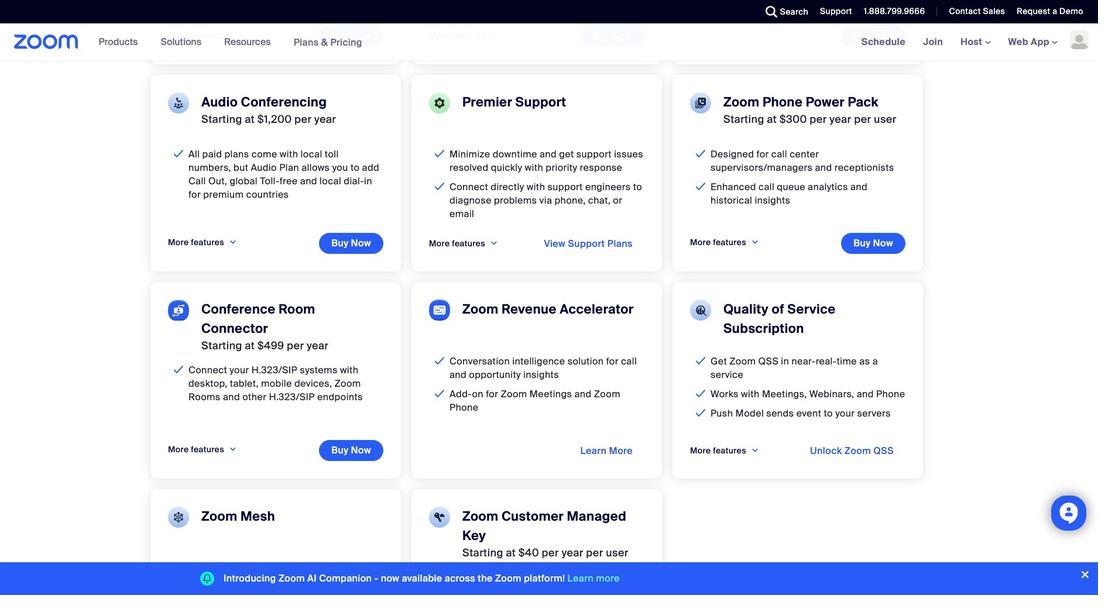 Task type: vqa. For each thing, say whether or not it's contained in the screenshot.
"Push"
yes



Task type: locate. For each thing, give the bounding box(es) containing it.
allows
[[302, 162, 330, 174]]

at left $300
[[767, 113, 777, 127]]

starting inside zoom phone power pack starting at $300 per year per user
[[724, 113, 764, 127]]

user
[[874, 113, 897, 127], [606, 546, 629, 560]]

per right $499
[[287, 339, 304, 353]]

pack
[[848, 94, 879, 111]]

0 vertical spatial your
[[230, 364, 249, 377]]

push
[[711, 408, 733, 420]]

down image
[[490, 238, 498, 250], [751, 445, 759, 457]]

year
[[314, 113, 336, 127], [830, 113, 852, 127], [307, 339, 329, 353], [562, 546, 584, 560]]

phone inside zoom phone power pack starting at $300 per year per user
[[763, 94, 803, 111]]

plans down or
[[608, 238, 633, 250]]

& inside the product information navigation
[[321, 36, 328, 48]]

0 horizontal spatial insights
[[523, 369, 559, 381]]

zoom revenue accelerator
[[463, 301, 634, 318]]

your inside bring your own encryption keys to protect zoom data at rest
[[476, 572, 496, 584]]

meetings,
[[762, 388, 807, 401]]

of
[[772, 301, 784, 318], [297, 576, 306, 589]]

connect up desktop,
[[189, 364, 227, 377]]

app
[[1031, 36, 1050, 48]]

insights down queue
[[755, 195, 791, 207]]

0 horizontal spatial your
[[230, 364, 249, 377]]

phone up servers
[[876, 388, 905, 401]]

0 horizontal spatial down image
[[490, 238, 498, 250]]

connect for connect directly with support engineers to diagnose problems via phone, chat, or email
[[450, 181, 488, 193]]

servers
[[857, 408, 891, 420]]

1 horizontal spatial phone
[[763, 94, 803, 111]]

support for premier support
[[516, 94, 566, 111]]

user down pack
[[874, 113, 897, 127]]

support for view support plans
[[568, 238, 605, 250]]

for down call
[[189, 189, 201, 201]]

to up dial-
[[351, 162, 360, 174]]

zoom up the key
[[463, 508, 499, 525]]

call up supervisors/managers
[[772, 148, 787, 161]]

and down receptionists
[[851, 181, 868, 193]]

support up response
[[577, 148, 612, 161]]

platform!
[[524, 573, 565, 585]]

plans inside the product information navigation
[[294, 36, 319, 48]]

ok image for push model sends event to your servers
[[693, 407, 709, 421]]

1 horizontal spatial a
[[1053, 6, 1058, 16]]

meetings navigation
[[853, 23, 1098, 61]]

available up numbers
[[308, 576, 348, 589]]

down image down 'model'
[[751, 445, 759, 457]]

pricing
[[330, 36, 362, 48]]

meetings
[[793, 1, 836, 13], [530, 388, 572, 401]]

h.323/sip down mobile
[[269, 391, 315, 404]]

0 horizontal spatial qss
[[759, 356, 779, 368]]

1 vertical spatial qss
[[874, 445, 894, 457]]

of inside conduct high-quality webinars & events in any location regardless of available bandwidth and attendee numbers
[[297, 576, 306, 589]]

toll
[[325, 148, 339, 161]]

premium
[[203, 189, 244, 201]]

at inside zoom phone power pack starting at $300 per year per user
[[767, 113, 777, 127]]

1 vertical spatial insights
[[523, 369, 559, 381]]

time
[[837, 356, 857, 368]]

at inside zoom customer managed key starting at $40 per year per user
[[506, 546, 516, 560]]

with inside connect your h.323/sip systems with desktop, tablet, mobile devices, zoom rooms and other h.323/sip endpoints
[[340, 364, 359, 377]]

0 horizontal spatial &
[[321, 36, 328, 48]]

add
[[362, 162, 379, 174]]

mobile
[[261, 378, 292, 390]]

0 horizontal spatial user
[[606, 546, 629, 560]]

ok image for designed for call center supervisors/managers and receptionists
[[693, 148, 709, 161]]

0 vertical spatial of
[[772, 301, 784, 318]]

ok image for minimize downtime and get support issues resolved quickly with priority response
[[432, 148, 448, 161]]

0 vertical spatial down image
[[490, 238, 498, 250]]

zoom
[[765, 1, 791, 13], [724, 94, 760, 111], [463, 301, 499, 318], [730, 356, 756, 368], [335, 378, 361, 390], [501, 388, 527, 401], [594, 388, 621, 401], [845, 445, 871, 457], [201, 508, 237, 525], [463, 508, 499, 525], [279, 573, 305, 585], [495, 573, 522, 585], [450, 585, 476, 595]]

premier
[[463, 94, 512, 111]]

1 vertical spatial down image
[[751, 445, 759, 457]]

bring your own encryption keys to protect zoom data at rest
[[450, 572, 636, 595]]

or
[[613, 195, 623, 207]]

products
[[99, 36, 138, 48]]

at inside audio conferencing starting at $1,200 per year
[[245, 113, 255, 127]]

with up 'model'
[[741, 388, 760, 401]]

now
[[381, 573, 399, 585]]

with down downtime at the left of the page
[[525, 162, 543, 174]]

2 vertical spatial call
[[621, 356, 637, 368]]

2 vertical spatial your
[[476, 572, 496, 584]]

user for zoom phone power pack
[[874, 113, 897, 127]]

year up systems
[[307, 339, 329, 353]]

1 vertical spatial learn
[[568, 573, 594, 585]]

0 horizontal spatial phone
[[450, 402, 479, 414]]

1 vertical spatial support
[[548, 181, 583, 193]]

1 horizontal spatial webinars
[[858, 1, 900, 13]]

zoom down solution
[[594, 388, 621, 401]]

and inside add-on for zoom meetings and zoom phone
[[575, 388, 592, 401]]

0 horizontal spatial a
[[873, 356, 878, 368]]

phone up $300
[[763, 94, 803, 111]]

1 vertical spatial h.323/sip
[[269, 391, 315, 404]]

in left near-
[[781, 356, 789, 368]]

features
[[191, 30, 224, 41], [452, 30, 485, 41], [191, 237, 224, 248], [713, 237, 746, 248], [452, 238, 485, 249], [191, 445, 224, 455], [713, 446, 746, 456]]

ok image for conversation intelligence solution for call and opportunity insights
[[432, 355, 448, 368]]

at left $499
[[245, 339, 255, 353]]

historical
[[711, 195, 752, 207]]

1 horizontal spatial your
[[476, 572, 496, 584]]

for right solution
[[606, 356, 619, 368]]

and down allows on the top
[[300, 175, 317, 188]]

host button
[[961, 36, 991, 48]]

webinars up schedule
[[858, 1, 900, 13]]

sends
[[767, 408, 794, 420]]

buy now link
[[319, 26, 383, 47], [580, 26, 645, 47], [841, 26, 906, 47], [319, 233, 383, 254], [841, 233, 906, 254], [319, 440, 383, 462]]

push model sends event to your servers
[[711, 408, 891, 420]]

call inside the designed for call center supervisors/managers and receptionists
[[772, 148, 787, 161]]

ok image left all
[[171, 148, 186, 161]]

0 vertical spatial connect
[[450, 181, 488, 193]]

of left ai
[[297, 576, 306, 589]]

connect inside connect your h.323/sip systems with desktop, tablet, mobile devices, zoom rooms and other h.323/sip endpoints
[[189, 364, 227, 377]]

h.323/sip up mobile
[[252, 364, 298, 377]]

request
[[1017, 6, 1051, 16]]

ok image for conduct high-quality webinars & events in any location regardless of available bandwidth and attendee numbers
[[171, 562, 186, 576]]

accelerator
[[560, 301, 634, 318]]

contact sales
[[949, 6, 1005, 16]]

audio up paid
[[201, 94, 238, 111]]

&
[[321, 36, 328, 48], [331, 563, 338, 575]]

1 horizontal spatial meetings
[[793, 1, 836, 13]]

0 vertical spatial &
[[321, 36, 328, 48]]

support
[[820, 6, 852, 16], [516, 94, 566, 111], [568, 238, 605, 250]]

1 vertical spatial &
[[331, 563, 338, 575]]

encryption
[[519, 572, 567, 584]]

and inside minimize downtime and get support issues resolved quickly with priority response
[[540, 148, 557, 161]]

insights inside the conversation intelligence solution for call and opportunity insights
[[523, 369, 559, 381]]

qss inside unlock zoom qss link
[[874, 445, 894, 457]]

qss down the "subscription"
[[759, 356, 779, 368]]

1.888.799.9666 button
[[855, 0, 928, 23], [864, 6, 925, 16]]

a left demo
[[1053, 6, 1058, 16]]

for
[[757, 148, 769, 161], [189, 189, 201, 201], [606, 356, 619, 368], [486, 388, 498, 401]]

ok image left minimize
[[432, 148, 448, 161]]

0 vertical spatial user
[[874, 113, 897, 127]]

2 horizontal spatial phone
[[876, 388, 905, 401]]

of up the "subscription"
[[772, 301, 784, 318]]

receptionists
[[835, 162, 894, 174]]

0 horizontal spatial webinars
[[286, 563, 328, 575]]

support right "premier"
[[516, 94, 566, 111]]

qss for get zoom qss in near-real-time as a service
[[759, 356, 779, 368]]

email
[[450, 208, 474, 220]]

down image down the "problems"
[[490, 238, 498, 250]]

1 vertical spatial user
[[606, 546, 629, 560]]

and down introducing
[[238, 590, 255, 595]]

your up data
[[476, 572, 496, 584]]

out,
[[208, 175, 227, 188]]

year down power
[[830, 113, 852, 127]]

zoom left revenue
[[463, 301, 499, 318]]

0 horizontal spatial audio
[[201, 94, 238, 111]]

for right on
[[486, 388, 498, 401]]

ok image left the designed
[[693, 148, 709, 161]]

webinars up numbers
[[286, 563, 328, 575]]

in down the add
[[364, 175, 372, 188]]

call down supervisors/managers
[[759, 181, 775, 193]]

bring
[[450, 572, 474, 584]]

any
[[189, 576, 204, 589]]

0 vertical spatial a
[[1053, 6, 1058, 16]]

a right as
[[873, 356, 878, 368]]

local down you
[[320, 175, 341, 188]]

2 horizontal spatial your
[[836, 408, 855, 420]]

unlock
[[810, 445, 842, 457]]

and left get
[[540, 148, 557, 161]]

connect for connect your h.323/sip systems with desktop, tablet, mobile devices, zoom rooms and other h.323/sip endpoints
[[189, 364, 227, 377]]

your inside connect your h.323/sip systems with desktop, tablet, mobile devices, zoom rooms and other h.323/sip endpoints
[[230, 364, 249, 377]]

0 vertical spatial phone
[[763, 94, 803, 111]]

qss inside the get zoom qss in near-real-time as a service
[[759, 356, 779, 368]]

at left $40
[[506, 546, 516, 560]]

1 horizontal spatial support
[[568, 238, 605, 250]]

more features
[[168, 30, 224, 41], [429, 30, 485, 41], [168, 237, 224, 248], [690, 237, 746, 248], [429, 238, 485, 249], [168, 445, 224, 455], [690, 446, 746, 456]]

phone down add-
[[450, 402, 479, 414]]

unlock zoom qss
[[810, 445, 894, 457]]

power
[[806, 94, 845, 111]]

user inside zoom phone power pack starting at $300 per year per user
[[874, 113, 897, 127]]

at
[[245, 113, 255, 127], [767, 113, 777, 127], [245, 339, 255, 353], [506, 546, 516, 560], [501, 585, 510, 595]]

zoom inside connect your h.323/sip systems with desktop, tablet, mobile devices, zoom rooms and other h.323/sip endpoints
[[335, 378, 361, 390]]

and up the analytics
[[815, 162, 832, 174]]

0 vertical spatial support
[[577, 148, 612, 161]]

user inside zoom customer managed key starting at $40 per year per user
[[606, 546, 629, 560]]

audio down come
[[251, 162, 277, 174]]

paid
[[202, 148, 222, 161]]

1 vertical spatial call
[[759, 181, 775, 193]]

year up toll
[[314, 113, 336, 127]]

quality
[[724, 301, 769, 318]]

in right events
[[373, 563, 381, 575]]

1 horizontal spatial connect
[[450, 181, 488, 193]]

plans left pricing
[[294, 36, 319, 48]]

0 vertical spatial audio
[[201, 94, 238, 111]]

qss
[[759, 356, 779, 368], [874, 445, 894, 457]]

connect inside connect directly with support engineers to diagnose problems via phone, chat, or email
[[450, 181, 488, 193]]

0 horizontal spatial plans
[[294, 36, 319, 48]]

support right search on the right top of page
[[820, 6, 852, 16]]

1 vertical spatial a
[[873, 356, 878, 368]]

0 horizontal spatial meetings
[[530, 388, 572, 401]]

starting down connector
[[201, 339, 242, 353]]

available right now
[[402, 573, 442, 585]]

with
[[280, 148, 298, 161], [525, 162, 543, 174], [527, 181, 545, 193], [340, 364, 359, 377], [741, 388, 760, 401]]

0 vertical spatial call
[[772, 148, 787, 161]]

0 horizontal spatial available
[[308, 576, 348, 589]]

webinars
[[858, 1, 900, 13], [286, 563, 328, 575]]

ok image left bring
[[432, 571, 448, 585]]

and left the 1.888.799.9666
[[838, 1, 855, 13]]

to right engineers
[[633, 181, 642, 193]]

a inside the get zoom qss in near-real-time as a service
[[873, 356, 878, 368]]

to right keys
[[592, 572, 601, 584]]

$1,200
[[258, 113, 292, 127]]

0 horizontal spatial connect
[[189, 364, 227, 377]]

0 vertical spatial meetings
[[793, 1, 836, 13]]

1 vertical spatial of
[[297, 576, 306, 589]]

year up keys
[[562, 546, 584, 560]]

quality of service subscription
[[724, 301, 836, 337]]

1 vertical spatial plans
[[608, 238, 633, 250]]

& left pricing
[[321, 36, 328, 48]]

for up supervisors/managers
[[757, 148, 769, 161]]

per down conferencing
[[295, 113, 312, 127]]

1 horizontal spatial audio
[[251, 162, 277, 174]]

at left $1,200
[[245, 113, 255, 127]]

view support plans
[[544, 238, 633, 250]]

1 horizontal spatial insights
[[755, 195, 791, 207]]

ok image for works with meetings, webinars, and phone
[[693, 388, 709, 401]]

ok image left get
[[693, 355, 709, 368]]

0 horizontal spatial support
[[516, 94, 566, 111]]

introducing zoom ai companion - now available across the zoom platform! learn more
[[224, 573, 620, 585]]

audio inside all paid plans come with local toll numbers, but audio plan allows you to add call out, global toll-free and local dial-in for premium countries
[[251, 162, 277, 174]]

for inside add-on for zoom meetings and zoom phone
[[486, 388, 498, 401]]

0 vertical spatial plans
[[294, 36, 319, 48]]

0 vertical spatial qss
[[759, 356, 779, 368]]

qss down servers
[[874, 445, 894, 457]]

and up add-
[[450, 369, 467, 381]]

zoom up service
[[730, 356, 756, 368]]

for inside the conversation intelligence solution for call and opportunity insights
[[606, 356, 619, 368]]

down image for conference
[[229, 444, 237, 456]]

in inside all paid plans come with local toll numbers, but audio plan allows you to add call out, global toll-free and local dial-in for premium countries
[[364, 175, 372, 188]]

& inside conduct high-quality webinars & events in any location regardless of available bandwidth and attendee numbers
[[331, 563, 338, 575]]

1 horizontal spatial qss
[[874, 445, 894, 457]]

more features for down icon related to conference
[[168, 445, 224, 455]]

in inside the get zoom qss in near-real-time as a service
[[781, 356, 789, 368]]

support inside minimize downtime and get support issues resolved quickly with priority response
[[577, 148, 612, 161]]

zoom right available in the right of the page
[[765, 1, 791, 13]]

1 vertical spatial phone
[[876, 388, 905, 401]]

more features for down image corresponding to quality of service subscription
[[690, 446, 746, 456]]

2 vertical spatial phone
[[450, 402, 479, 414]]

call right solution
[[621, 356, 637, 368]]

starting up the designed
[[724, 113, 764, 127]]

numbers,
[[189, 162, 231, 174]]

ok image
[[171, 148, 186, 161], [432, 148, 448, 161], [693, 148, 709, 161], [693, 355, 709, 368], [171, 562, 186, 576], [432, 571, 448, 585]]

support right the view
[[568, 238, 605, 250]]

1 vertical spatial webinars
[[286, 563, 328, 575]]

demo
[[1060, 6, 1084, 16]]

profile picture image
[[1070, 30, 1089, 49]]

ok image for connect your h.323/sip systems with desktop, tablet, mobile devices, zoom rooms and other h.323/sip endpoints
[[171, 364, 186, 377]]

zoom up the designed
[[724, 94, 760, 111]]

response
[[580, 162, 623, 174]]

and inside connect your h.323/sip systems with desktop, tablet, mobile devices, zoom rooms and other h.323/sip endpoints
[[223, 391, 240, 404]]

1 horizontal spatial of
[[772, 301, 784, 318]]

product information navigation
[[90, 23, 371, 61]]

devices,
[[294, 378, 332, 390]]

0 vertical spatial local
[[301, 148, 322, 161]]

zoom up endpoints
[[335, 378, 361, 390]]

ok image left conduct
[[171, 562, 186, 576]]

you
[[332, 162, 348, 174]]

search
[[780, 6, 809, 17]]

0 vertical spatial support
[[820, 6, 852, 16]]

ok image
[[432, 181, 448, 194], [693, 181, 709, 194], [432, 355, 448, 368], [171, 364, 186, 377], [432, 388, 448, 401], [693, 388, 709, 401], [693, 407, 709, 421]]

more
[[168, 30, 189, 41], [429, 30, 450, 41], [168, 237, 189, 248], [690, 237, 711, 248], [429, 238, 450, 249], [168, 445, 189, 455], [609, 445, 633, 457], [690, 446, 711, 456]]

insights inside enhanced call queue analytics and historical insights
[[755, 195, 791, 207]]

user up protect
[[606, 546, 629, 560]]

starting up paid
[[201, 113, 242, 127]]

zoom down across
[[450, 585, 476, 595]]

and down solution
[[575, 388, 592, 401]]

available inside conduct high-quality webinars & events in any location regardless of available bandwidth and attendee numbers
[[308, 576, 348, 589]]

1 vertical spatial meetings
[[530, 388, 572, 401]]

products button
[[99, 23, 143, 61]]

support
[[577, 148, 612, 161], [548, 181, 583, 193]]

down image
[[229, 29, 237, 42], [490, 29, 498, 42], [229, 237, 237, 249], [751, 237, 759, 249], [229, 444, 237, 456]]

at down own
[[501, 585, 510, 595]]

insights down intelligence
[[523, 369, 559, 381]]

learn more link
[[569, 442, 645, 462]]

with inside all paid plans come with local toll numbers, but audio plan allows you to add call out, global toll-free and local dial-in for premium countries
[[280, 148, 298, 161]]

learn more
[[580, 445, 633, 457]]

available
[[402, 573, 442, 585], [308, 576, 348, 589]]

connect up diagnose
[[450, 181, 488, 193]]

and down tablet,
[[223, 391, 240, 404]]

0 vertical spatial insights
[[755, 195, 791, 207]]

per inside audio conferencing starting at $1,200 per year
[[295, 113, 312, 127]]

banner
[[0, 23, 1098, 61]]

1 vertical spatial audio
[[251, 162, 277, 174]]

per down pack
[[854, 113, 871, 127]]

1 vertical spatial support
[[516, 94, 566, 111]]

zoom up rest
[[495, 573, 522, 585]]

in inside conduct high-quality webinars & events in any location regardless of available bandwidth and attendee numbers
[[373, 563, 381, 575]]

queue
[[777, 181, 806, 193]]

& left events
[[331, 563, 338, 575]]

support up phone,
[[548, 181, 583, 193]]

2 vertical spatial support
[[568, 238, 605, 250]]

1 horizontal spatial &
[[331, 563, 338, 575]]

solutions
[[161, 36, 201, 48]]

ok image for get zoom qss in near-real-time as a service
[[693, 355, 709, 368]]

meetings inside add-on for zoom meetings and zoom phone
[[530, 388, 572, 401]]

ok image for connect directly with support engineers to diagnose problems via phone, chat, or email
[[432, 181, 448, 194]]

support link
[[811, 0, 855, 23], [820, 6, 852, 16]]

1 horizontal spatial user
[[874, 113, 897, 127]]

diagnose
[[450, 195, 492, 207]]

1 horizontal spatial down image
[[751, 445, 759, 457]]

2 horizontal spatial support
[[820, 6, 852, 16]]

own
[[498, 572, 516, 584]]

introducing
[[224, 573, 276, 585]]

zoom right unlock
[[845, 445, 871, 457]]

0 horizontal spatial of
[[297, 576, 306, 589]]

1 vertical spatial connect
[[189, 364, 227, 377]]

with inside minimize downtime and get support issues resolved quickly with priority response
[[525, 162, 543, 174]]



Task type: describe. For each thing, give the bounding box(es) containing it.
phone,
[[555, 195, 586, 207]]

on
[[472, 388, 484, 401]]

at inside bring your own encryption keys to protect zoom data at rest
[[501, 585, 510, 595]]

and inside enhanced call queue analytics and historical insights
[[851, 181, 868, 193]]

real-
[[816, 356, 837, 368]]

connect your h.323/sip systems with desktop, tablet, mobile devices, zoom rooms and other h.323/sip endpoints
[[189, 364, 363, 404]]

priority
[[546, 162, 577, 174]]

available in zoom meetings and webinars
[[711, 1, 900, 13]]

0 vertical spatial h.323/sip
[[252, 364, 298, 377]]

phone inside add-on for zoom meetings and zoom phone
[[450, 402, 479, 414]]

as
[[860, 356, 870, 368]]

issues
[[614, 148, 643, 161]]

zoom inside zoom customer managed key starting at $40 per year per user
[[463, 508, 499, 525]]

quality
[[254, 563, 283, 575]]

down image for zoom
[[751, 237, 759, 249]]

ok image for all paid plans come with local toll numbers, but audio plan allows you to add call out, global toll-free and local dial-in for premium countries
[[171, 148, 186, 161]]

schedule link
[[853, 23, 915, 61]]

conferencing
[[241, 94, 327, 111]]

view
[[544, 238, 566, 250]]

more features for down image associated with premier support
[[429, 238, 485, 249]]

global
[[230, 175, 258, 188]]

-
[[374, 573, 378, 585]]

connector
[[201, 320, 268, 337]]

1 vertical spatial local
[[320, 175, 341, 188]]

year inside audio conferencing starting at $1,200 per year
[[314, 113, 336, 127]]

key
[[463, 528, 486, 545]]

directly
[[491, 181, 524, 193]]

enhanced call queue analytics and historical insights
[[711, 181, 868, 207]]

zoom up attendee
[[279, 573, 305, 585]]

come
[[252, 148, 277, 161]]

minimize downtime and get support issues resolved quickly with priority response
[[450, 148, 643, 174]]

per up learn more link
[[586, 546, 603, 560]]

available
[[711, 1, 751, 13]]

more features for down icon corresponding to audio
[[168, 237, 224, 248]]

0 vertical spatial learn
[[580, 445, 607, 457]]

your for connector
[[230, 364, 249, 377]]

zoom mesh
[[201, 508, 275, 525]]

opportunity
[[469, 369, 521, 381]]

down image for quality of service subscription
[[751, 445, 759, 457]]

get zoom qss in near-real-time as a service
[[711, 356, 878, 381]]

works
[[711, 388, 739, 401]]

model
[[736, 408, 764, 420]]

starting inside zoom customer managed key starting at $40 per year per user
[[463, 546, 503, 560]]

conduct
[[189, 563, 227, 575]]

get
[[711, 356, 727, 368]]

banner containing products
[[0, 23, 1098, 61]]

audio conferencing starting at $1,200 per year
[[201, 94, 336, 127]]

engineers
[[585, 181, 631, 193]]

support inside connect directly with support engineers to diagnose problems via phone, chat, or email
[[548, 181, 583, 193]]

and inside the designed for call center supervisors/managers and receptionists
[[815, 162, 832, 174]]

1 vertical spatial your
[[836, 408, 855, 420]]

systems
[[300, 364, 338, 377]]

solution
[[568, 356, 604, 368]]

qss for unlock zoom qss
[[874, 445, 894, 457]]

rooms
[[189, 391, 221, 404]]

audio inside audio conferencing starting at $1,200 per year
[[201, 94, 238, 111]]

works with meetings, webinars, and phone
[[711, 388, 905, 401]]

of inside quality of service subscription
[[772, 301, 784, 318]]

ok image for bring your own encryption keys to protect zoom data at rest
[[432, 571, 448, 585]]

to right event at the right of page
[[824, 408, 833, 420]]

across
[[445, 573, 475, 585]]

year inside zoom phone power pack starting at $300 per year per user
[[830, 113, 852, 127]]

down image for premier support
[[490, 238, 498, 250]]

per inside conference room connector starting at $499 per year
[[287, 339, 304, 353]]

ai
[[307, 573, 317, 585]]

supervisors/managers
[[711, 162, 813, 174]]

conversation intelligence solution for call and opportunity insights
[[450, 356, 637, 381]]

revenue
[[502, 301, 557, 318]]

near-
[[792, 356, 816, 368]]

$499
[[258, 339, 284, 353]]

year inside conference room connector starting at $499 per year
[[307, 339, 329, 353]]

with inside connect directly with support engineers to diagnose problems via phone, chat, or email
[[527, 181, 545, 193]]

and up servers
[[857, 388, 874, 401]]

and inside all paid plans come with local toll numbers, but audio plan allows you to add call out, global toll-free and local dial-in for premium countries
[[300, 175, 317, 188]]

customer
[[502, 508, 564, 525]]

at inside conference room connector starting at $499 per year
[[245, 339, 255, 353]]

conference room connector starting at $499 per year
[[201, 301, 329, 353]]

webinars inside conduct high-quality webinars & events in any location regardless of available bandwidth and attendee numbers
[[286, 563, 328, 575]]

view support plans link
[[532, 234, 645, 254]]

$40
[[519, 546, 539, 560]]

zoom phone power pack starting at $300 per year per user
[[724, 94, 897, 127]]

1 horizontal spatial available
[[402, 573, 442, 585]]

plans & pricing
[[294, 36, 362, 48]]

add-
[[450, 388, 472, 401]]

zoom logo image
[[14, 35, 78, 49]]

to inside connect directly with support engineers to diagnose problems via phone, chat, or email
[[633, 181, 642, 193]]

ok image for add-on for zoom meetings and zoom phone
[[432, 388, 448, 401]]

in right available in the right of the page
[[754, 1, 762, 13]]

downtime
[[493, 148, 537, 161]]

zoom customer managed key starting at $40 per year per user
[[463, 508, 629, 560]]

attendee
[[258, 590, 299, 595]]

companion
[[319, 573, 372, 585]]

designed for call center supervisors/managers and receptionists
[[711, 148, 894, 174]]

analytics
[[808, 181, 848, 193]]

zoom down opportunity
[[501, 388, 527, 401]]

contact
[[949, 6, 981, 16]]

user for zoom customer managed key
[[606, 546, 629, 560]]

per right $40
[[542, 546, 559, 560]]

room
[[279, 301, 315, 318]]

more features for zoom down icon
[[690, 237, 746, 248]]

to inside all paid plans come with local toll numbers, but audio plan allows you to add call out, global toll-free and local dial-in for premium countries
[[351, 162, 360, 174]]

endpoints
[[317, 391, 363, 404]]

and inside conduct high-quality webinars & events in any location regardless of available bandwidth and attendee numbers
[[238, 590, 255, 595]]

add-on for zoom meetings and zoom phone
[[450, 388, 621, 414]]

zoom inside bring your own encryption keys to protect zoom data at rest
[[450, 585, 476, 595]]

conversation
[[450, 356, 510, 368]]

for inside all paid plans come with local toll numbers, but audio plan allows you to add call out, global toll-free and local dial-in for premium countries
[[189, 189, 201, 201]]

and inside the conversation intelligence solution for call and opportunity insights
[[450, 369, 467, 381]]

events
[[340, 563, 371, 575]]

location
[[207, 576, 243, 589]]

0 vertical spatial webinars
[[858, 1, 900, 13]]

year inside zoom customer managed key starting at $40 per year per user
[[562, 546, 584, 560]]

host
[[961, 36, 985, 48]]

ok image for enhanced call queue analytics and historical insights
[[693, 181, 709, 194]]

learn more link
[[568, 573, 620, 585]]

request a demo
[[1017, 6, 1084, 16]]

for inside the designed for call center supervisors/managers and receptionists
[[757, 148, 769, 161]]

quickly
[[491, 162, 522, 174]]

protect
[[604, 572, 636, 584]]

starting inside conference room connector starting at $499 per year
[[201, 339, 242, 353]]

per down power
[[810, 113, 827, 127]]

call inside the conversation intelligence solution for call and opportunity insights
[[621, 356, 637, 368]]

premier support
[[463, 94, 566, 111]]

desktop,
[[189, 378, 228, 390]]

call
[[189, 175, 206, 188]]

all
[[189, 148, 200, 161]]

starting inside audio conferencing starting at $1,200 per year
[[201, 113, 242, 127]]

high-
[[230, 563, 254, 575]]

zoom inside the get zoom qss in near-real-time as a service
[[730, 356, 756, 368]]

zoom inside zoom phone power pack starting at $300 per year per user
[[724, 94, 760, 111]]

$300
[[780, 113, 807, 127]]

down image for audio
[[229, 237, 237, 249]]

your for managed
[[476, 572, 496, 584]]

all paid plans come with local toll numbers, but audio plan allows you to add call out, global toll-free and local dial-in for premium countries
[[189, 148, 379, 201]]

other
[[243, 391, 267, 404]]

call inside enhanced call queue analytics and historical insights
[[759, 181, 775, 193]]

to inside bring your own encryption keys to protect zoom data at rest
[[592, 572, 601, 584]]

bandwidth
[[189, 590, 236, 595]]

resolved
[[450, 162, 489, 174]]

zoom left mesh
[[201, 508, 237, 525]]

1 horizontal spatial plans
[[608, 238, 633, 250]]



